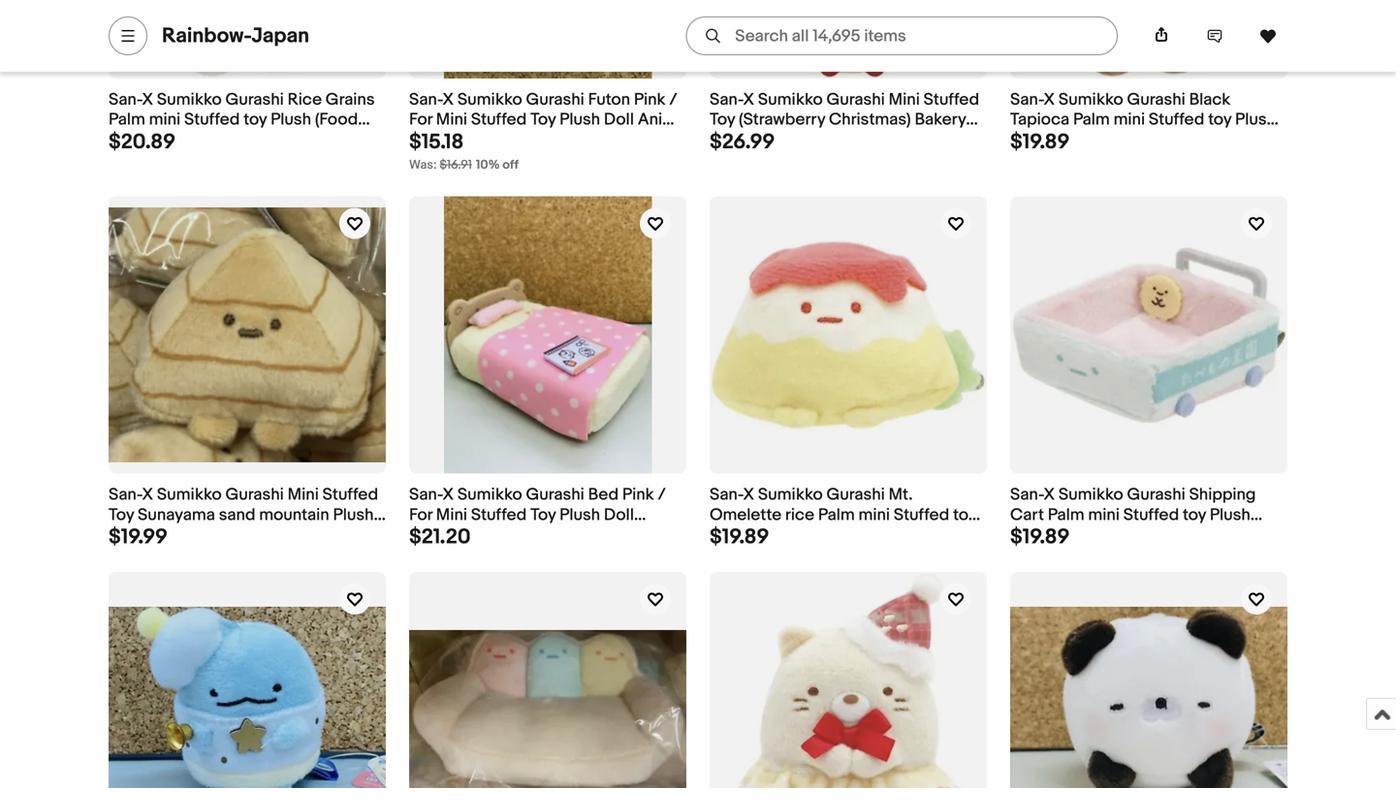 Task type: describe. For each thing, give the bounding box(es) containing it.
pink for bed
[[622, 485, 654, 505]]

san-x sumikko gurashi  bed pink / for mini stuffed toy plush doll christmas gift : quick view image
[[444, 196, 652, 474]]

san-x sumikko gurashi mt. omelette rice palm mini stuffed toy plush limited doll
[[710, 485, 976, 545]]

new inside san-x sumikko gurashi mini stuffed toy sunayama sand mountain plush doll new
[[142, 525, 176, 545]]

$21.20
[[409, 525, 471, 550]]

plush inside san-x sumikko gurashi mini stuffed toy sunayama sand mountain plush doll new
[[333, 505, 374, 525]]

mini inside the san-x sumikko gurashi mini stuffed toy (strawberry christmas) bakery manager new
[[889, 90, 920, 110]]

palm inside san-x sumikko gurashi mt. omelette rice palm mini stuffed toy plush limited doll
[[818, 505, 855, 525]]

manager
[[710, 130, 775, 150]]

$19.99
[[109, 525, 168, 550]]

san- for san-x sumikko gurashi mt. omelette rice palm mini stuffed toy plush limited doll
[[710, 485, 743, 505]]

sumikko for san-x sumikko gurashi mini stuffed toy (strawberry christmas) bakery manager new
[[758, 90, 823, 110]]

san-x sumikko gurashi shipping cart palm mini stuffed toy plush limited doll new : quick view image
[[1010, 196, 1287, 474]]

black
[[1189, 90, 1230, 110]]

san- for san-x sumikko gurashi black tapioca palm mini stuffed toy plush food kingdom new
[[1010, 90, 1043, 110]]

toy for san-x sumikko gurashi rice grains palm mini stuffed toy plush (food kingdom) new
[[244, 110, 267, 130]]

palm for san-x sumikko gurashi shipping cart palm mini stuffed toy plush limited doll new
[[1048, 505, 1084, 525]]

mini for san-x sumikko gurashi black tapioca palm mini stuffed toy plush food kingdom new
[[1114, 110, 1145, 130]]

limited inside san-x sumikko gurashi shipping cart palm mini stuffed toy plush limited doll new
[[1010, 525, 1066, 545]]

doll for san-x sumikko gurashi  bed pink / for mini stuffed toy plush doll christmas gift
[[604, 505, 634, 525]]

mini for san-x sumikko gurashi rice grains palm mini stuffed toy plush (food kingdom) new
[[149, 110, 180, 130]]

doll inside san-x sumikko gurashi mini stuffed toy sunayama sand mountain plush doll new
[[109, 525, 139, 545]]

doll inside san-x sumikko gurashi mt. omelette rice palm mini stuffed toy plush limited doll
[[814, 525, 844, 545]]

for for san-x sumikko gurashi  futon pink / for mini stuffed toy plush doll anime new
[[409, 110, 432, 130]]

plush inside san-x sumikko gurashi shipping cart palm mini stuffed toy plush limited doll new
[[1210, 505, 1250, 525]]

san-x sumikko gurashi mini stuffed toy (strawberry christmas) bakery manager new : quick view image
[[710, 0, 987, 78]]

rainbow-japan
[[162, 23, 309, 48]]

san-x sumikko gurashi mt. omelette rice palm mini stuffed toy plush limited doll button
[[710, 485, 987, 545]]

new inside san-x sumikko gurashi black tapioca palm mini stuffed toy plush food kingdom new
[[1125, 130, 1158, 150]]

san-x sumikko gurashi  futon pink / for mini stuffed toy plush doll anime new : quick view image
[[444, 0, 652, 78]]

new inside san-x sumikko gurashi shipping cart palm mini stuffed toy plush limited doll new
[[1104, 525, 1137, 545]]

gurashi for san-x sumikko gurashi mini stuffed toy sunayama sand mountain plush doll new
[[225, 485, 284, 505]]

san-x sumikko gurashi black tapioca palm mini stuffed toy plush food kingdom new button
[[1010, 90, 1287, 150]]

japan
[[252, 23, 309, 48]]

san- for san-x sumikko gurashi rice grains palm mini stuffed toy plush (food kingdom) new
[[109, 90, 142, 110]]

x for san-x sumikko gurashi mini stuffed toy sunayama sand mountain plush doll new
[[142, 485, 153, 505]]

toy inside the san-x sumikko gurashi mini stuffed toy (strawberry christmas) bakery manager new
[[710, 110, 735, 130]]

$19.89 for san-x sumikko gurashi shipping cart palm mini stuffed toy plush limited doll new
[[1010, 525, 1070, 550]]

san- for san-x sumikko gurashi  futon pink / for mini stuffed toy plush doll anime new
[[409, 90, 442, 110]]

san-x hamipa mini stuffed toy palm size / panda animal sleepy plush doll japan : quick view image
[[1010, 607, 1287, 788]]

san-x sumikko gurashi black tapioca palm mini stuffed toy plush food kingdom new : quick view image
[[1010, 0, 1287, 78]]

$16.91
[[440, 158, 472, 173]]

was:
[[409, 158, 437, 173]]

rainbow-
[[162, 23, 252, 48]]

mini for san-x sumikko gurashi shipping cart palm mini stuffed toy plush limited doll new
[[1088, 505, 1120, 525]]

plush inside san-x sumikko gurashi mt. omelette rice palm mini stuffed toy plush limited doll
[[710, 525, 750, 545]]

toy inside san-x sumikko gurashi  futon pink / for mini stuffed toy plush doll anime new
[[530, 110, 556, 130]]

kingdom
[[1053, 130, 1121, 150]]

saved seller rainbow-japan image
[[1259, 27, 1277, 45]]

toy inside san-x sumikko gurashi mini stuffed toy sunayama sand mountain plush doll new
[[109, 505, 134, 525]]

sumikko for san-x sumikko gurashi  futon pink / for mini stuffed toy plush doll anime new
[[457, 90, 522, 110]]

stuffed inside the san-x sumikko gurashi mini stuffed toy (strawberry christmas) bakery manager new
[[924, 90, 979, 110]]

shipping
[[1189, 485, 1256, 505]]

/ for san-x sumikko gurashi  futon pink / for mini stuffed toy plush doll anime new
[[669, 90, 677, 110]]

anime
[[638, 110, 686, 130]]

gurashi for san-x sumikko gurashi rice grains palm mini stuffed toy plush (food kingdom) new
[[225, 90, 284, 110]]

sumikko for san-x sumikko gurashi mt. omelette rice palm mini stuffed toy plush limited doll
[[758, 485, 823, 505]]

$15.18
[[409, 129, 464, 155]]

rice
[[288, 90, 322, 110]]

sumikko for san-x sumikko gurashi black tapioca palm mini stuffed toy plush food kingdom new
[[1059, 90, 1123, 110]]

mini inside san-x sumikko gurashi  futon pink / for mini stuffed toy plush doll anime new
[[436, 110, 467, 130]]

new inside the san-x sumikko gurashi mini stuffed toy (strawberry christmas) bakery manager new
[[779, 130, 813, 150]]

stuffed inside san-x sumikko gurashi rice grains palm mini stuffed toy plush (food kingdom) new
[[184, 110, 240, 130]]

san-x sumikko gurashi mini stuffed toy (strawberry christmas) cat plush doll new : quick view image
[[710, 572, 987, 788]]

kingdom)
[[109, 130, 181, 150]]

stuffed inside san-x sumikko gurashi  futon pink / for mini stuffed toy plush doll anime new
[[471, 110, 527, 130]]

gurashi for san-x sumikko gurashi shipping cart palm mini stuffed toy plush limited doll new
[[1127, 485, 1185, 505]]

gurashi for san-x sumikko gurashi mt. omelette rice palm mini stuffed toy plush limited doll
[[826, 485, 885, 505]]

sumikko for san-x sumikko gurashi shipping cart palm mini stuffed toy plush limited doll new
[[1059, 485, 1123, 505]]

san-x sumikko gurashi mini stuffed toy sunayama sand mountain plush doll new button
[[109, 485, 386, 545]]

gurashi for san-x sumikko gurashi  futon pink / for mini stuffed toy plush doll anime new
[[526, 90, 584, 110]]

cart
[[1010, 505, 1044, 525]]

san-x sumikko gurashi rice grains palm mini stuffed toy plush (food kingdom) new : quick view image
[[109, 0, 386, 78]]

sumikko for san-x sumikko gurashi  bed pink / for mini stuffed toy plush doll christmas gift
[[457, 485, 522, 505]]

toy inside san-x sumikko gurashi mt. omelette rice palm mini stuffed toy plush limited doll
[[953, 505, 976, 525]]

gift
[[490, 525, 519, 545]]

pink for futon
[[634, 90, 666, 110]]

stuffed inside san-x sumikko gurashi shipping cart palm mini stuffed toy plush limited doll new
[[1123, 505, 1179, 525]]

christmas
[[409, 525, 487, 545]]



Task type: locate. For each thing, give the bounding box(es) containing it.
doll for san-x sumikko gurashi  futon pink / for mini stuffed toy plush doll anime new
[[604, 110, 634, 130]]

sumikko for san-x sumikko gurashi mini stuffed toy sunayama sand mountain plush doll new
[[157, 485, 222, 505]]

san-x sumikko gurashi mini stuffed toy (strawberry christmas) bakery manager new
[[710, 90, 979, 150]]

$26.99
[[710, 129, 775, 155]]

mini inside san-x sumikko gurashi mt. omelette rice palm mini stuffed toy plush limited doll
[[858, 505, 890, 525]]

x
[[142, 90, 153, 110], [442, 90, 454, 110], [743, 90, 754, 110], [1043, 90, 1055, 110], [142, 485, 153, 505], [442, 485, 454, 505], [743, 485, 754, 505], [1043, 485, 1055, 505]]

mini left gift
[[436, 505, 467, 525]]

stuffed inside san-x sumikko gurashi black tapioca palm mini stuffed toy plush food kingdom new
[[1149, 110, 1204, 130]]

palm
[[109, 110, 145, 130], [1073, 110, 1110, 130], [818, 505, 855, 525], [1048, 505, 1084, 525]]

gurashi down san-x sumikko gurashi mini stuffed toy (strawberry christmas) bakery manager new : quick view image
[[826, 90, 885, 110]]

mini inside san-x sumikko gurashi  bed pink / for mini stuffed toy plush doll christmas gift
[[436, 505, 467, 525]]

new inside san-x sumikko gurashi  futon pink / for mini stuffed toy plush doll anime new
[[409, 130, 443, 150]]

san- inside san-x sumikko gurashi mt. omelette rice palm mini stuffed toy plush limited doll
[[710, 485, 743, 505]]

toy
[[530, 110, 556, 130], [710, 110, 735, 130], [109, 505, 134, 525], [530, 505, 556, 525]]

gurashi left shipping
[[1127, 485, 1185, 505]]

sumikko
[[157, 90, 222, 110], [457, 90, 522, 110], [758, 90, 823, 110], [1059, 90, 1123, 110], [157, 485, 222, 505], [457, 485, 522, 505], [758, 485, 823, 505], [1059, 485, 1123, 505]]

x for san-x sumikko gurashi black tapioca palm mini stuffed toy plush food kingdom new
[[1043, 90, 1055, 110]]

san-x sumikko gurashi mini stuffed toy sunayama sand mountain plush doll new : quick view image
[[109, 207, 386, 462]]

mini
[[149, 110, 180, 130], [1114, 110, 1145, 130], [858, 505, 890, 525], [1088, 505, 1120, 525]]

/ inside san-x sumikko gurashi  futon pink / for mini stuffed toy plush doll anime new
[[669, 90, 677, 110]]

san- for san-x sumikko gurashi  bed pink / for mini stuffed toy plush doll christmas gift
[[409, 485, 442, 505]]

san-x sumikko gurashi  futon pink / for mini stuffed toy plush doll anime new button
[[409, 90, 686, 150]]

tapioca
[[1010, 110, 1069, 130]]

san-x sumikko gurashi black tapioca palm mini stuffed toy plush food kingdom new
[[1010, 90, 1276, 150]]

pink
[[634, 90, 666, 110], [622, 485, 654, 505]]

sumikko inside san-x sumikko gurashi shipping cart palm mini stuffed toy plush limited doll new
[[1059, 485, 1123, 505]]

toy right gift
[[530, 505, 556, 525]]

1 vertical spatial for
[[409, 505, 432, 525]]

san- inside san-x sumikko gurashi black tapioca palm mini stuffed toy plush food kingdom new
[[1010, 90, 1043, 110]]

san-x sumikko gurashi shipping cart palm mini stuffed toy plush limited doll new button
[[1010, 485, 1287, 545]]

san-x sumikko gurashi mini stuffed toy sunayama sand mountain plush doll new
[[109, 485, 378, 545]]

off
[[503, 158, 519, 173]]

x inside san-x sumikko gurashi mini stuffed toy sunayama sand mountain plush doll new
[[142, 485, 153, 505]]

1 limited from the left
[[754, 525, 810, 545]]

gurashi inside san-x sumikko gurashi rice grains palm mini stuffed toy plush (food kingdom) new
[[225, 90, 284, 110]]

gurashi
[[225, 90, 284, 110], [526, 90, 584, 110], [826, 90, 885, 110], [1127, 90, 1185, 110], [225, 485, 284, 505], [526, 485, 584, 505], [826, 485, 885, 505], [1127, 485, 1185, 505]]

x inside san-x sumikko gurashi rice grains palm mini stuffed toy plush (food kingdom) new
[[142, 90, 153, 110]]

x for san-x sumikko gurashi shipping cart palm mini stuffed toy plush limited doll new
[[1043, 485, 1055, 505]]

toy for san-x sumikko gurashi shipping cart palm mini stuffed toy plush limited doll new
[[1183, 505, 1206, 525]]

san-x sumikko gurashi mini stuffed toy lizard plush doll collection new japan : quick view image
[[109, 607, 386, 788]]

x for san-x sumikko gurashi  futon pink / for mini stuffed toy plush doll anime new
[[442, 90, 454, 110]]

stuffed inside san-x sumikko gurashi  bed pink / for mini stuffed toy plush doll christmas gift
[[471, 505, 527, 525]]

for inside san-x sumikko gurashi  bed pink / for mini stuffed toy plush doll christmas gift
[[409, 505, 432, 525]]

grains
[[326, 90, 375, 110]]

mini inside san-x sumikko gurashi shipping cart palm mini stuffed toy plush limited doll new
[[1088, 505, 1120, 525]]

0 horizontal spatial limited
[[754, 525, 810, 545]]

1 vertical spatial /
[[658, 485, 666, 505]]

doll
[[604, 110, 634, 130], [604, 505, 634, 525], [109, 525, 139, 545], [814, 525, 844, 545], [1070, 525, 1100, 545]]

san- for san-x sumikko gurashi mini stuffed toy sunayama sand mountain plush doll new
[[109, 485, 142, 505]]

new right kingdom) on the left of page
[[185, 130, 219, 150]]

plush inside san-x sumikko gurashi rice grains palm mini stuffed toy plush (food kingdom) new
[[271, 110, 311, 130]]

san-x sumikko gurashi shipping cart palm mini stuffed toy plush limited doll new
[[1010, 485, 1256, 545]]

$19.89
[[1010, 129, 1070, 155], [710, 525, 769, 550], [1010, 525, 1070, 550]]

2 for from the top
[[409, 505, 432, 525]]

0 vertical spatial /
[[669, 90, 677, 110]]

gurashi inside san-x sumikko gurashi shipping cart palm mini stuffed toy plush limited doll new
[[1127, 485, 1185, 505]]

palm inside san-x sumikko gurashi black tapioca palm mini stuffed toy plush food kingdom new
[[1073, 110, 1110, 130]]

$15.18 was: $16.91 10% off
[[409, 129, 519, 173]]

new inside san-x sumikko gurashi rice grains palm mini stuffed toy plush (food kingdom) new
[[185, 130, 219, 150]]

mini right sand
[[288, 485, 319, 505]]

0 vertical spatial for
[[409, 110, 432, 130]]

palm inside san-x sumikko gurashi shipping cart palm mini stuffed toy plush limited doll new
[[1048, 505, 1084, 525]]

new up was:
[[409, 130, 443, 150]]

toy left sunayama
[[109, 505, 134, 525]]

new right kingdom
[[1125, 130, 1158, 150]]

gurashi for san-x sumikko gurashi  bed pink / for mini stuffed toy plush doll christmas gift
[[526, 485, 584, 505]]

palm for san-x sumikko gurashi rice grains palm mini stuffed toy plush (food kingdom) new
[[109, 110, 145, 130]]

pink inside san-x sumikko gurashi  futon pink / for mini stuffed toy plush doll anime new
[[634, 90, 666, 110]]

sumikko inside san-x sumikko gurashi black tapioca palm mini stuffed toy plush food kingdom new
[[1059, 90, 1123, 110]]

gurashi left bed
[[526, 485, 584, 505]]

gurashi left rice
[[225, 90, 284, 110]]

san-x sumikko gurashi  futon pink / for mini stuffed toy plush doll anime new
[[409, 90, 686, 150]]

toy left futon
[[530, 110, 556, 130]]

x inside san-x sumikko gurashi  futon pink / for mini stuffed toy plush doll anime new
[[442, 90, 454, 110]]

plush inside san-x sumikko gurashi  futon pink / for mini stuffed toy plush doll anime new
[[560, 110, 600, 130]]

stuffed inside san-x sumikko gurashi mt. omelette rice palm mini stuffed toy plush limited doll
[[894, 505, 949, 525]]

san-
[[109, 90, 142, 110], [409, 90, 442, 110], [710, 90, 743, 110], [1010, 90, 1043, 110], [109, 485, 142, 505], [409, 485, 442, 505], [710, 485, 743, 505], [1010, 485, 1043, 505]]

sand
[[219, 505, 255, 525]]

Search all 14,695 items field
[[686, 16, 1118, 55]]

toy inside san-x sumikko gurashi rice grains palm mini stuffed toy plush (food kingdom) new
[[244, 110, 267, 130]]

plush inside san-x sumikko gurashi  bed pink / for mini stuffed toy plush doll christmas gift
[[560, 505, 600, 525]]

san- for san-x sumikko gurashi shipping cart palm mini stuffed toy plush limited doll new
[[1010, 485, 1043, 505]]

pink right futon
[[634, 90, 666, 110]]

stuffed
[[924, 90, 979, 110], [184, 110, 240, 130], [471, 110, 527, 130], [1149, 110, 1204, 130], [322, 485, 378, 505], [471, 505, 527, 525], [894, 505, 949, 525], [1123, 505, 1179, 525]]

mini right cart
[[1088, 505, 1120, 525]]

pink inside san-x sumikko gurashi  bed pink / for mini stuffed toy plush doll christmas gift
[[622, 485, 654, 505]]

san- inside san-x sumikko gurashi shipping cart palm mini stuffed toy plush limited doll new
[[1010, 485, 1043, 505]]

x inside san-x sumikko gurashi shipping cart palm mini stuffed toy plush limited doll new
[[1043, 485, 1055, 505]]

gurashi right sunayama
[[225, 485, 284, 505]]

san-x sumikko gurashi  bed pink / for mini stuffed toy plush doll christmas gift
[[409, 485, 666, 545]]

stuffed inside san-x sumikko gurashi mini stuffed toy sunayama sand mountain plush doll new
[[322, 485, 378, 505]]

gurashi for san-x sumikko gurashi mini stuffed toy (strawberry christmas) bakery manager new
[[826, 90, 885, 110]]

x inside san-x sumikko gurashi mt. omelette rice palm mini stuffed toy plush limited doll
[[743, 485, 754, 505]]

sumikko inside san-x sumikko gurashi  bed pink / for mini stuffed toy plush doll christmas gift
[[457, 485, 522, 505]]

palm for san-x sumikko gurashi black tapioca palm mini stuffed toy plush food kingdom new
[[1073, 110, 1110, 130]]

doll inside san-x sumikko gurashi  bed pink / for mini stuffed toy plush doll christmas gift
[[604, 505, 634, 525]]

san- inside the san-x sumikko gurashi mini stuffed toy (strawberry christmas) bakery manager new
[[710, 90, 743, 110]]

san- inside san-x sumikko gurashi  bed pink / for mini stuffed toy plush doll christmas gift
[[409, 485, 442, 505]]

for for san-x sumikko gurashi  bed pink / for mini stuffed toy plush doll christmas gift
[[409, 505, 432, 525]]

san- for san-x sumikko gurashi mini stuffed toy (strawberry christmas) bakery manager new
[[710, 90, 743, 110]]

1 horizontal spatial /
[[669, 90, 677, 110]]

mini inside san-x sumikko gurashi mini stuffed toy sunayama sand mountain plush doll new
[[288, 485, 319, 505]]

x for san-x sumikko gurashi  bed pink / for mini stuffed toy plush doll christmas gift
[[442, 485, 454, 505]]

/
[[669, 90, 677, 110], [658, 485, 666, 505]]

mini inside san-x sumikko gurashi black tapioca palm mini stuffed toy plush food kingdom new
[[1114, 110, 1145, 130]]

gurashi left mt.
[[826, 485, 885, 505]]

/ for san-x sumikko gurashi  bed pink / for mini stuffed toy plush doll christmas gift
[[658, 485, 666, 505]]

gurashi inside the san-x sumikko gurashi mini stuffed toy (strawberry christmas) bakery manager new
[[826, 90, 885, 110]]

new right manager
[[779, 130, 813, 150]]

san-x sumikko gurashi rice grains palm mini stuffed toy plush (food kingdom) new button
[[109, 90, 386, 150]]

gurashi inside san-x sumikko gurashi mini stuffed toy sunayama sand mountain plush doll new
[[225, 485, 284, 505]]

san-x sumikko gurashi mini stuffed toy (strawberry christmas) bakery manager new button
[[710, 90, 987, 150]]

toy inside san-x sumikko gurashi shipping cart palm mini stuffed toy plush limited doll new
[[1183, 505, 1206, 525]]

toy for san-x sumikko gurashi black tapioca palm mini stuffed toy plush food kingdom new
[[1208, 110, 1231, 130]]

bed
[[588, 485, 619, 505]]

gurashi for san-x sumikko gurashi black tapioca palm mini stuffed toy plush food kingdom new
[[1127, 90, 1185, 110]]

plush inside san-x sumikko gurashi black tapioca palm mini stuffed toy plush food kingdom new
[[1235, 110, 1276, 130]]

/ inside san-x sumikko gurashi  bed pink / for mini stuffed toy plush doll christmas gift
[[658, 485, 666, 505]]

0 vertical spatial pink
[[634, 90, 666, 110]]

rice
[[785, 505, 814, 525]]

mini down search all 14,695 items field
[[889, 90, 920, 110]]

gurashi left black
[[1127, 90, 1185, 110]]

gurashi left futon
[[526, 90, 584, 110]]

sumikko inside san-x sumikko gurashi  futon pink / for mini stuffed toy plush doll anime new
[[457, 90, 522, 110]]

(strawberry
[[739, 110, 825, 130]]

gurashi inside san-x sumikko gurashi  bed pink / for mini stuffed toy plush doll christmas gift
[[526, 485, 584, 505]]

0 horizontal spatial /
[[658, 485, 666, 505]]

x inside the san-x sumikko gurashi mini stuffed toy (strawberry christmas) bakery manager new
[[743, 90, 754, 110]]

1 horizontal spatial limited
[[1010, 525, 1066, 545]]

omelette
[[710, 505, 781, 525]]

x inside san-x sumikko gurashi black tapioca palm mini stuffed toy plush food kingdom new
[[1043, 90, 1055, 110]]

new left sand
[[142, 525, 176, 545]]

rainbow-japan link
[[162, 23, 309, 48]]

2 limited from the left
[[1010, 525, 1066, 545]]

new right cart
[[1104, 525, 1137, 545]]

christmas)
[[829, 110, 911, 130]]

gurashi inside san-x sumikko gurashi black tapioca palm mini stuffed toy plush food kingdom new
[[1127, 90, 1185, 110]]

sumikko inside san-x sumikko gurashi mt. omelette rice palm mini stuffed toy plush limited doll
[[758, 485, 823, 505]]

plush
[[271, 110, 311, 130], [560, 110, 600, 130], [1235, 110, 1276, 130], [333, 505, 374, 525], [560, 505, 600, 525], [1210, 505, 1250, 525], [710, 525, 750, 545]]

toy inside san-x sumikko gurashi black tapioca palm mini stuffed toy plush food kingdom new
[[1208, 110, 1231, 130]]

10%
[[476, 158, 500, 173]]

food
[[1010, 130, 1049, 150]]

sumikko inside the san-x sumikko gurashi mini stuffed toy (strawberry christmas) bakery manager new
[[758, 90, 823, 110]]

1 for from the top
[[409, 110, 432, 130]]

sumikko inside san-x sumikko gurashi mini stuffed toy sunayama sand mountain plush doll new
[[157, 485, 222, 505]]

san-x sumikko gurashi tenori stuffed toy tapioca sofa mini plush doll new japan : quick view image
[[409, 630, 686, 788]]

sumikko for san-x sumikko gurashi rice grains palm mini stuffed toy plush (food kingdom) new
[[157, 90, 222, 110]]

san-x sumikko gurashi rice grains palm mini stuffed toy plush (food kingdom) new
[[109, 90, 375, 150]]

sunayama
[[138, 505, 215, 525]]

mini down rainbow-
[[149, 110, 180, 130]]

mini
[[889, 90, 920, 110], [436, 110, 467, 130], [288, 485, 319, 505], [436, 505, 467, 525]]

$19.89 for san-x sumikko gurashi mt. omelette rice palm mini stuffed toy plush limited doll
[[710, 525, 769, 550]]

san-x sumikko gurashi mt. omelette rice palm mini stuffed toy plush limited doll : quick view image
[[710, 196, 987, 474]]

for left gift
[[409, 505, 432, 525]]

gurashi inside san-x sumikko gurashi mt. omelette rice palm mini stuffed toy plush limited doll
[[826, 485, 885, 505]]

$20.89
[[109, 129, 176, 155]]

x for san-x sumikko gurashi mt. omelette rice palm mini stuffed toy plush limited doll
[[743, 485, 754, 505]]

palm inside san-x sumikko gurashi rice grains palm mini stuffed toy plush (food kingdom) new
[[109, 110, 145, 130]]

doll for san-x sumikko gurashi shipping cart palm mini stuffed toy plush limited doll new
[[1070, 525, 1100, 545]]

san- inside san-x sumikko gurashi rice grains palm mini stuffed toy plush (food kingdom) new
[[109, 90, 142, 110]]

x for san-x sumikko gurashi rice grains palm mini stuffed toy plush (food kingdom) new
[[142, 90, 153, 110]]

(food
[[315, 110, 358, 130]]

gurashi inside san-x sumikko gurashi  futon pink / for mini stuffed toy plush doll anime new
[[526, 90, 584, 110]]

pink right bed
[[622, 485, 654, 505]]

for
[[409, 110, 432, 130], [409, 505, 432, 525]]

/ right futon
[[669, 90, 677, 110]]

doll inside san-x sumikko gurashi  futon pink / for mini stuffed toy plush doll anime new
[[604, 110, 634, 130]]

futon
[[588, 90, 630, 110]]

for up was:
[[409, 110, 432, 130]]

x for san-x sumikko gurashi mini stuffed toy (strawberry christmas) bakery manager new
[[743, 90, 754, 110]]

limited inside san-x sumikko gurashi mt. omelette rice palm mini stuffed toy plush limited doll
[[754, 525, 810, 545]]

mini inside san-x sumikko gurashi rice grains palm mini stuffed toy plush (food kingdom) new
[[149, 110, 180, 130]]

sumikko inside san-x sumikko gurashi rice grains palm mini stuffed toy plush (food kingdom) new
[[157, 90, 222, 110]]

for inside san-x sumikko gurashi  futon pink / for mini stuffed toy plush doll anime new
[[409, 110, 432, 130]]

san- inside san-x sumikko gurashi  futon pink / for mini stuffed toy plush doll anime new
[[409, 90, 442, 110]]

toy
[[244, 110, 267, 130], [1208, 110, 1231, 130], [953, 505, 976, 525], [1183, 505, 1206, 525]]

x inside san-x sumikko gurashi  bed pink / for mini stuffed toy plush doll christmas gift
[[442, 485, 454, 505]]

toy left (strawberry
[[710, 110, 735, 130]]

mini up $16.91
[[436, 110, 467, 130]]

mt.
[[889, 485, 913, 505]]

/ right bed
[[658, 485, 666, 505]]

mini right the rice
[[858, 505, 890, 525]]

mini left black
[[1114, 110, 1145, 130]]

limited
[[754, 525, 810, 545], [1010, 525, 1066, 545]]

san- inside san-x sumikko gurashi mini stuffed toy sunayama sand mountain plush doll new
[[109, 485, 142, 505]]

new
[[185, 130, 219, 150], [409, 130, 443, 150], [779, 130, 813, 150], [1125, 130, 1158, 150], [142, 525, 176, 545], [1104, 525, 1137, 545]]

mountain
[[259, 505, 329, 525]]

1 vertical spatial pink
[[622, 485, 654, 505]]

doll inside san-x sumikko gurashi shipping cart palm mini stuffed toy plush limited doll new
[[1070, 525, 1100, 545]]

san-x sumikko gurashi  bed pink / for mini stuffed toy plush doll christmas gift button
[[409, 485, 686, 545]]

bakery
[[915, 110, 966, 130]]

toy inside san-x sumikko gurashi  bed pink / for mini stuffed toy plush doll christmas gift
[[530, 505, 556, 525]]



Task type: vqa. For each thing, say whether or not it's contained in the screenshot.


